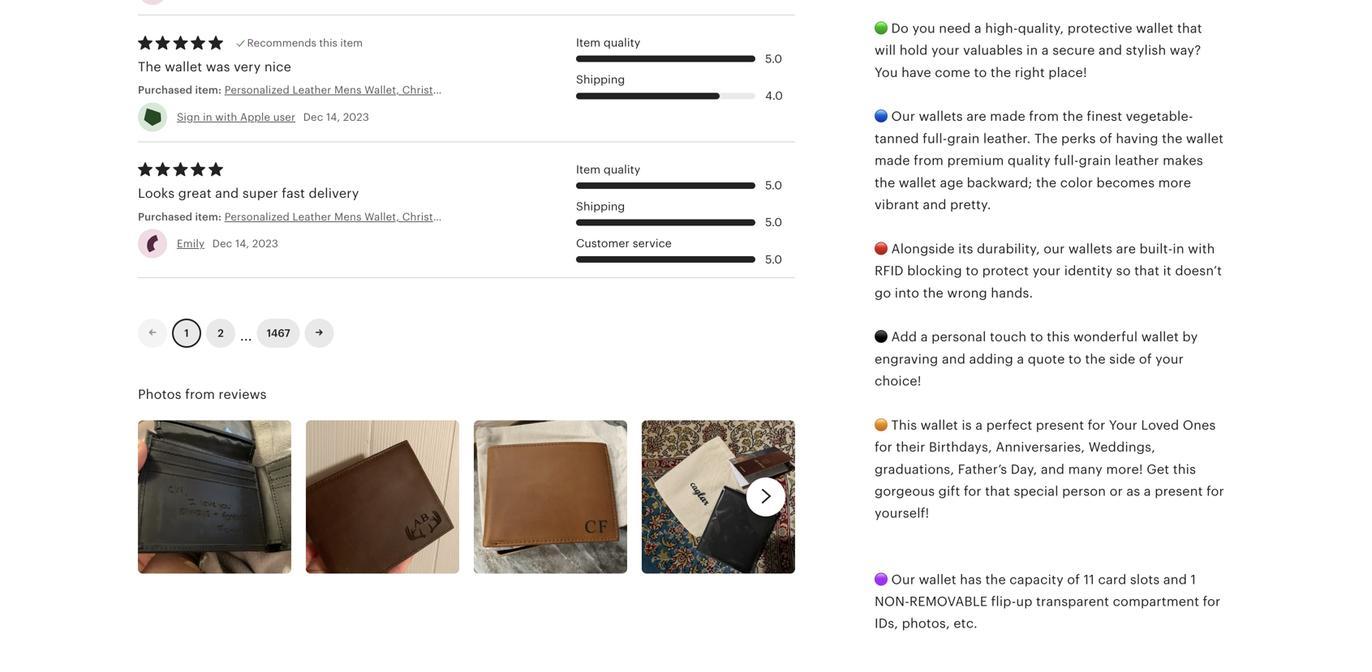 Task type: vqa. For each thing, say whether or not it's contained in the screenshot.
gift
yes



Task type: describe. For each thing, give the bounding box(es) containing it.
more
[[1159, 176, 1191, 190]]

delivery
[[309, 186, 359, 201]]

in inside 🔴   alongside its durability, our wallets are built-in with rfid blocking to protect your identity so that it doesn't go into the wrong hands.
[[1173, 242, 1185, 256]]

and right the great
[[215, 186, 239, 201]]

gorgeous
[[875, 485, 935, 499]]

father's
[[958, 462, 1007, 477]]

for down ones
[[1207, 485, 1225, 499]]

looks
[[138, 186, 175, 201]]

purchased for the
[[138, 84, 192, 96]]

will
[[875, 43, 896, 58]]

age
[[940, 176, 964, 190]]

wonderful
[[1074, 330, 1138, 345]]

3 5.0 from the top
[[765, 216, 782, 229]]

into
[[895, 286, 920, 300]]

our for 🔵
[[892, 109, 916, 124]]

add
[[892, 330, 917, 345]]

weddings,
[[1089, 440, 1156, 455]]

your inside 🟢   do you need a high-quality, protective wallet that will hold your valuables in a secure and stylish way? you have come to the right place!
[[932, 43, 960, 58]]

item quality for looks great and super fast delivery
[[576, 163, 641, 176]]

wallet inside "🟣   our wallet has the capacity of 11 card slots and 1 non-removable flip-up transparent compartment for ids, photos, etc."
[[919, 573, 957, 587]]

4.0
[[765, 89, 783, 102]]

do
[[892, 21, 909, 36]]

🟠
[[875, 418, 888, 433]]

purchased item: for great
[[138, 211, 225, 223]]

removable
[[910, 595, 988, 609]]

to inside 🔴   alongside its durability, our wallets are built-in with rfid blocking to protect your identity so that it doesn't go into the wrong hands.
[[966, 264, 979, 278]]

non-
[[875, 595, 910, 609]]

photos
[[138, 388, 182, 402]]

valuables
[[963, 43, 1023, 58]]

1467 link
[[257, 319, 300, 348]]

alongside
[[892, 242, 955, 256]]

0 horizontal spatial 2023
[[252, 238, 278, 250]]

the up vibrant
[[875, 176, 895, 190]]

secure
[[1053, 43, 1095, 58]]

0 horizontal spatial dec
[[212, 238, 232, 250]]

wallets inside 🔵   our wallets are made from the finest vegetable- tanned full-grain leather. the perks of having the wallet made from premium quality full-grain leather makes the wallet age backward; the color becomes more vibrant and pretty.
[[919, 109, 963, 124]]

sign in with apple user dec 14, 2023
[[177, 111, 369, 123]]

🔴
[[875, 242, 888, 256]]

with inside 🔴   alongside its durability, our wallets are built-in with rfid blocking to protect your identity so that it doesn't go into the wrong hands.
[[1188, 242, 1215, 256]]

1 vertical spatial present
[[1155, 485, 1203, 499]]

so
[[1116, 264, 1131, 278]]

⚫️
[[875, 330, 888, 345]]

come
[[935, 65, 971, 80]]

wallet inside the ⚫️   add a personal touch to this wonderful wallet by engraving and adding a quote to the side of your choice!
[[1142, 330, 1179, 345]]

0 vertical spatial this
[[319, 37, 338, 49]]

your inside 🔴   alongside its durability, our wallets are built-in with rfid blocking to protect your identity so that it doesn't go into the wrong hands.
[[1033, 264, 1061, 278]]

up
[[1016, 595, 1033, 609]]

fast
[[282, 186, 305, 201]]

durability,
[[977, 242, 1040, 256]]

for inside "🟣   our wallet has the capacity of 11 card slots and 1 non-removable flip-up transparent compartment for ids, photos, etc."
[[1203, 595, 1221, 609]]

0 horizontal spatial grain
[[947, 131, 980, 146]]

perfect
[[987, 418, 1033, 433]]

vegetable-
[[1126, 109, 1194, 124]]

purchased for looks
[[138, 211, 192, 223]]

for right the gift
[[964, 485, 982, 499]]

backward;
[[967, 176, 1033, 190]]

protective
[[1068, 21, 1133, 36]]

slots
[[1130, 573, 1160, 587]]

quality inside 🔵   our wallets are made from the finest vegetable- tanned full-grain leather. the perks of having the wallet made from premium quality full-grain leather makes the wallet age backward; the color becomes more vibrant and pretty.
[[1008, 153, 1051, 168]]

leather.
[[984, 131, 1031, 146]]

the inside 🔴   alongside its durability, our wallets are built-in with rfid blocking to protect your identity so that it doesn't go into the wrong hands.
[[923, 286, 944, 300]]

0 vertical spatial dec
[[303, 111, 323, 123]]

2 link
[[206, 319, 235, 348]]

premium
[[947, 153, 1004, 168]]

makes
[[1163, 153, 1203, 168]]

compartment
[[1113, 595, 1200, 609]]

4 5.0 from the top
[[765, 253, 782, 266]]

stylish
[[1126, 43, 1167, 58]]

user
[[273, 111, 296, 123]]

you
[[913, 21, 936, 36]]

quality,
[[1018, 21, 1064, 36]]

0 vertical spatial from
[[1029, 109, 1059, 124]]

to up quote
[[1030, 330, 1043, 345]]

of inside the ⚫️   add a personal touch to this wonderful wallet by engraving and adding a quote to the side of your choice!
[[1139, 352, 1152, 367]]

🟠    this wallet is a perfect present for your loved ones for their birthdays, anniversaries, weddings, graduations, father's day, and many more! get this gorgeous gift for that special person or as a present for yourself!
[[875, 418, 1225, 521]]

its
[[959, 242, 974, 256]]

⚫️   add a personal touch to this wonderful wallet by engraving and adding a quote to the side of your choice!
[[875, 330, 1198, 389]]

protect
[[983, 264, 1029, 278]]

adding
[[969, 352, 1014, 367]]

🔵   our wallets are made from the finest vegetable- tanned full-grain leather. the perks of having the wallet made from premium quality full-grain leather makes the wallet age backward; the color becomes more vibrant and pretty.
[[875, 109, 1224, 212]]

for down 🟠
[[875, 440, 893, 455]]

photos from reviews
[[138, 388, 267, 402]]

the up perks
[[1063, 109, 1083, 124]]

special
[[1014, 485, 1059, 499]]

your inside the ⚫️   add a personal touch to this wonderful wallet by engraving and adding a quote to the side of your choice!
[[1156, 352, 1184, 367]]

wallet inside the 🟠    this wallet is a perfect present for your loved ones for their birthdays, anniversaries, weddings, graduations, father's day, and many more! get this gorgeous gift for that special person or as a present for yourself!
[[921, 418, 958, 433]]

a right need
[[975, 21, 982, 36]]

touch
[[990, 330, 1027, 345]]

doesn't
[[1175, 264, 1222, 278]]

0 horizontal spatial the
[[138, 60, 161, 74]]

capacity
[[1010, 573, 1064, 587]]

the left the color
[[1036, 176, 1057, 190]]

item for looks great and super fast delivery
[[576, 163, 601, 176]]

0 horizontal spatial 1
[[184, 327, 189, 340]]

ids,
[[875, 617, 899, 632]]

item: for great
[[195, 211, 222, 223]]

birthdays,
[[929, 440, 992, 455]]

this inside the 🟠    this wallet is a perfect present for your loved ones for their birthdays, anniversaries, weddings, graduations, father's day, and many more! get this gorgeous gift for that special person or as a present for yourself!
[[1173, 462, 1196, 477]]

1 vertical spatial grain
[[1079, 153, 1112, 168]]

a down touch
[[1017, 352, 1025, 367]]

0 vertical spatial 2023
[[343, 111, 369, 123]]

becomes
[[1097, 176, 1155, 190]]

rfid
[[875, 264, 904, 278]]

loved
[[1141, 418, 1179, 433]]

way?
[[1170, 43, 1201, 58]]

emily dec 14, 2023
[[177, 238, 278, 250]]

of inside "🟣   our wallet has the capacity of 11 card slots and 1 non-removable flip-up transparent compartment for ids, photos, etc."
[[1067, 573, 1080, 587]]

was
[[206, 60, 230, 74]]

1467
[[267, 327, 290, 340]]

right
[[1015, 65, 1045, 80]]

transparent
[[1036, 595, 1110, 609]]

recommends this item
[[247, 37, 363, 49]]

🟣   our wallet has the capacity of 11 card slots and 1 non-removable flip-up transparent compartment for ids, photos, etc.
[[875, 573, 1221, 632]]

need
[[939, 21, 971, 36]]

1 horizontal spatial made
[[990, 109, 1026, 124]]

very
[[234, 60, 261, 74]]

side
[[1110, 352, 1136, 367]]



Task type: locate. For each thing, give the bounding box(es) containing it.
1 vertical spatial dec
[[212, 238, 232, 250]]

a right add
[[921, 330, 928, 345]]

1 vertical spatial item
[[576, 163, 601, 176]]

our
[[1044, 242, 1065, 256]]

purchased item: for wallet
[[138, 84, 225, 96]]

from up leather.
[[1029, 109, 1059, 124]]

🔵
[[875, 109, 888, 124]]

the left perks
[[1035, 131, 1058, 146]]

made down tanned
[[875, 153, 910, 168]]

quality
[[604, 36, 641, 49], [1008, 153, 1051, 168], [604, 163, 641, 176]]

made up leather.
[[990, 109, 1026, 124]]

1 5.0 from the top
[[765, 52, 782, 65]]

0 vertical spatial of
[[1100, 131, 1113, 146]]

as
[[1127, 485, 1141, 499]]

our inside 🔵   our wallets are made from the finest vegetable- tanned full-grain leather. the perks of having the wallet made from premium quality full-grain leather makes the wallet age backward; the color becomes more vibrant and pretty.
[[892, 109, 916, 124]]

you
[[875, 65, 898, 80]]

1 left 2
[[184, 327, 189, 340]]

etc.
[[954, 617, 978, 632]]

0 horizontal spatial in
[[203, 111, 212, 123]]

wallets inside 🔴   alongside its durability, our wallets are built-in with rfid blocking to protect your identity so that it doesn't go into the wrong hands.
[[1069, 242, 1113, 256]]

wallet up removable
[[919, 573, 957, 587]]

apple
[[240, 111, 270, 123]]

choice!
[[875, 374, 922, 389]]

and up compartment
[[1164, 573, 1187, 587]]

with up "doesn't"
[[1188, 242, 1215, 256]]

hold
[[900, 43, 928, 58]]

flip-
[[991, 595, 1016, 609]]

color
[[1060, 176, 1093, 190]]

item quality
[[576, 36, 641, 49], [576, 163, 641, 176]]

our right 🟣
[[892, 573, 916, 587]]

🟢   do you need a high-quality, protective wallet that will hold your valuables in a secure and stylish way? you have come to the right place!
[[875, 21, 1203, 80]]

and inside the 🟠    this wallet is a perfect present for your loved ones for their birthdays, anniversaries, weddings, graduations, father's day, and many more! get this gorgeous gift for that special person or as a present for yourself!
[[1041, 462, 1065, 477]]

0 vertical spatial our
[[892, 109, 916, 124]]

0 vertical spatial that
[[1177, 21, 1203, 36]]

item
[[340, 37, 363, 49]]

wallet inside 🟢   do you need a high-quality, protective wallet that will hold your valuables in a secure and stylish way? you have come to the right place!
[[1136, 21, 1174, 36]]

the up makes
[[1162, 131, 1183, 146]]

anniversaries,
[[996, 440, 1085, 455]]

1 horizontal spatial with
[[1188, 242, 1215, 256]]

are inside 🔴   alongside its durability, our wallets are built-in with rfid blocking to protect your identity so that it doesn't go into the wrong hands.
[[1116, 242, 1136, 256]]

2 horizontal spatial in
[[1173, 242, 1185, 256]]

0 vertical spatial with
[[215, 111, 237, 123]]

1 vertical spatial from
[[914, 153, 944, 168]]

2 vertical spatial in
[[1173, 242, 1185, 256]]

0 vertical spatial purchased item:
[[138, 84, 225, 96]]

of inside 🔵   our wallets are made from the finest vegetable- tanned full-grain leather. the perks of having the wallet made from premium quality full-grain leather makes the wallet age backward; the color becomes more vibrant and pretty.
[[1100, 131, 1113, 146]]

the inside the ⚫️   add a personal touch to this wonderful wallet by engraving and adding a quote to the side of your choice!
[[1085, 352, 1106, 367]]

purchased
[[138, 84, 192, 96], [138, 211, 192, 223]]

the left was
[[138, 60, 161, 74]]

1 horizontal spatial 2023
[[343, 111, 369, 123]]

item: down the wallet was very nice
[[195, 84, 222, 96]]

tanned
[[875, 131, 919, 146]]

1 vertical spatial 1
[[1191, 573, 1196, 587]]

shipping for the wallet was very nice
[[576, 73, 625, 86]]

present
[[1036, 418, 1084, 433], [1155, 485, 1203, 499]]

14, down looks great and super fast delivery
[[235, 238, 249, 250]]

vibrant
[[875, 198, 919, 212]]

recommends
[[247, 37, 316, 49]]

0 horizontal spatial this
[[319, 37, 338, 49]]

0 horizontal spatial your
[[932, 43, 960, 58]]

1 vertical spatial 2023
[[252, 238, 278, 250]]

present up anniversaries,
[[1036, 418, 1084, 433]]

and inside 🔵   our wallets are made from the finest vegetable- tanned full-grain leather. the perks of having the wallet made from premium quality full-grain leather makes the wallet age backward; the color becomes more vibrant and pretty.
[[923, 198, 947, 212]]

0 vertical spatial full-
[[923, 131, 947, 146]]

get
[[1147, 462, 1170, 477]]

2 purchased item: from the top
[[138, 211, 225, 223]]

2 vertical spatial of
[[1067, 573, 1080, 587]]

1 vertical spatial made
[[875, 153, 910, 168]]

1 item: from the top
[[195, 84, 222, 96]]

1 purchased item: from the top
[[138, 84, 225, 96]]

1 shipping from the top
[[576, 73, 625, 86]]

the inside "🟣   our wallet has the capacity of 11 card slots and 1 non-removable flip-up transparent compartment for ids, photos, etc."
[[986, 573, 1006, 587]]

1 vertical spatial purchased item:
[[138, 211, 225, 223]]

is
[[962, 418, 972, 433]]

are inside 🔵   our wallets are made from the finest vegetable- tanned full-grain leather. the perks of having the wallet made from premium quality full-grain leather makes the wallet age backward; the color becomes more vibrant and pretty.
[[967, 109, 987, 124]]

purchased item: up "sign"
[[138, 84, 225, 96]]

the inside 🟢   do you need a high-quality, protective wallet that will hold your valuables in a secure and stylish way? you have come to the right place!
[[991, 65, 1011, 80]]

2 horizontal spatial from
[[1029, 109, 1059, 124]]

for
[[1088, 418, 1106, 433], [875, 440, 893, 455], [964, 485, 982, 499], [1207, 485, 1225, 499], [1203, 595, 1221, 609]]

looks great and super fast delivery
[[138, 186, 359, 201]]

1 horizontal spatial present
[[1155, 485, 1203, 499]]

wallets down the come
[[919, 109, 963, 124]]

2 horizontal spatial that
[[1177, 21, 1203, 36]]

your down 'by'
[[1156, 352, 1184, 367]]

1 horizontal spatial in
[[1027, 43, 1038, 58]]

0 vertical spatial 1
[[184, 327, 189, 340]]

1 vertical spatial item:
[[195, 211, 222, 223]]

0 vertical spatial grain
[[947, 131, 980, 146]]

1 vertical spatial of
[[1139, 352, 1152, 367]]

2 vertical spatial this
[[1173, 462, 1196, 477]]

1 vertical spatial in
[[203, 111, 212, 123]]

your up the come
[[932, 43, 960, 58]]

and inside the ⚫️   add a personal touch to this wonderful wallet by engraving and adding a quote to the side of your choice!
[[942, 352, 966, 367]]

wallet left was
[[165, 60, 202, 74]]

super
[[243, 186, 278, 201]]

1 vertical spatial your
[[1033, 264, 1061, 278]]

in inside 🟢   do you need a high-quality, protective wallet that will hold your valuables in a secure and stylish way? you have come to the right place!
[[1027, 43, 1038, 58]]

wallet up vibrant
[[899, 176, 937, 190]]

1 vertical spatial our
[[892, 573, 916, 587]]

our inside "🟣   our wallet has the capacity of 11 card slots and 1 non-removable flip-up transparent compartment for ids, photos, etc."
[[892, 573, 916, 587]]

wallet up makes
[[1186, 131, 1224, 146]]

0 vertical spatial present
[[1036, 418, 1084, 433]]

purchased item:
[[138, 84, 225, 96], [138, 211, 225, 223]]

this inside the ⚫️   add a personal touch to this wonderful wallet by engraving and adding a quote to the side of your choice!
[[1047, 330, 1070, 345]]

from right photos
[[185, 388, 215, 402]]

dec right emily
[[212, 238, 232, 250]]

0 horizontal spatial 14,
[[235, 238, 249, 250]]

1 vertical spatial this
[[1047, 330, 1070, 345]]

or
[[1110, 485, 1123, 499]]

1 vertical spatial shipping
[[576, 200, 625, 213]]

customer
[[576, 237, 630, 250]]

0 vertical spatial in
[[1027, 43, 1038, 58]]

1 horizontal spatial full-
[[1054, 153, 1079, 168]]

of
[[1100, 131, 1113, 146], [1139, 352, 1152, 367], [1067, 573, 1080, 587]]

identity
[[1065, 264, 1113, 278]]

2023
[[343, 111, 369, 123], [252, 238, 278, 250]]

0 horizontal spatial made
[[875, 153, 910, 168]]

built-
[[1140, 242, 1173, 256]]

person
[[1062, 485, 1106, 499]]

0 horizontal spatial of
[[1067, 573, 1080, 587]]

this right get
[[1173, 462, 1196, 477]]

from up age
[[914, 153, 944, 168]]

graduations,
[[875, 462, 955, 477]]

1
[[184, 327, 189, 340], [1191, 573, 1196, 587]]

wallet left 'is'
[[921, 418, 958, 433]]

customer service
[[576, 237, 672, 250]]

to down valuables
[[974, 65, 987, 80]]

the down blocking
[[923, 286, 944, 300]]

2 item quality from the top
[[576, 163, 641, 176]]

that left 'it'
[[1135, 264, 1160, 278]]

0 horizontal spatial full-
[[923, 131, 947, 146]]

1 horizontal spatial wallets
[[1069, 242, 1113, 256]]

dec right user
[[303, 111, 323, 123]]

1 inside "🟣   our wallet has the capacity of 11 card slots and 1 non-removable flip-up transparent compartment for ids, photos, etc."
[[1191, 573, 1196, 587]]

their
[[896, 440, 926, 455]]

this
[[892, 418, 917, 433]]

item: for wallet
[[195, 84, 222, 96]]

5.0
[[765, 52, 782, 65], [765, 179, 782, 192], [765, 216, 782, 229], [765, 253, 782, 266]]

a
[[975, 21, 982, 36], [1042, 43, 1049, 58], [921, 330, 928, 345], [1017, 352, 1025, 367], [976, 418, 983, 433], [1144, 485, 1151, 499]]

item quality for the wallet was very nice
[[576, 36, 641, 49]]

2 purchased from the top
[[138, 211, 192, 223]]

and down age
[[923, 198, 947, 212]]

item
[[576, 36, 601, 49], [576, 163, 601, 176]]

1 horizontal spatial dec
[[303, 111, 323, 123]]

0 vertical spatial purchased
[[138, 84, 192, 96]]

and down personal
[[942, 352, 966, 367]]

that down father's
[[985, 485, 1010, 499]]

0 vertical spatial your
[[932, 43, 960, 58]]

our
[[892, 109, 916, 124], [892, 573, 916, 587]]

2 item from the top
[[576, 163, 601, 176]]

this left item
[[319, 37, 338, 49]]

0 vertical spatial item quality
[[576, 36, 641, 49]]

grain up 'premium'
[[947, 131, 980, 146]]

and inside 🟢   do you need a high-quality, protective wallet that will hold your valuables in a secure and stylish way? you have come to the right place!
[[1099, 43, 1123, 58]]

1 vertical spatial full-
[[1054, 153, 1079, 168]]

that
[[1177, 21, 1203, 36], [1135, 264, 1160, 278], [985, 485, 1010, 499]]

wallet left 'by'
[[1142, 330, 1179, 345]]

and down anniversaries,
[[1041, 462, 1065, 477]]

our for 🟣
[[892, 573, 916, 587]]

1 item quality from the top
[[576, 36, 641, 49]]

this
[[319, 37, 338, 49], [1047, 330, 1070, 345], [1173, 462, 1196, 477]]

1 vertical spatial with
[[1188, 242, 1215, 256]]

🔴   alongside its durability, our wallets are built-in with rfid blocking to protect your identity so that it doesn't go into the wrong hands.
[[875, 242, 1222, 300]]

1 horizontal spatial grain
[[1079, 153, 1112, 168]]

in up 'right'
[[1027, 43, 1038, 58]]

0 vertical spatial made
[[990, 109, 1026, 124]]

a right as
[[1144, 485, 1151, 499]]

the down wonderful
[[1085, 352, 1106, 367]]

having
[[1116, 131, 1159, 146]]

1 horizontal spatial that
[[1135, 264, 1160, 278]]

0 horizontal spatial from
[[185, 388, 215, 402]]

2 5.0 from the top
[[765, 179, 782, 192]]

a right 'is'
[[976, 418, 983, 433]]

0 vertical spatial 14,
[[326, 111, 340, 123]]

1 item from the top
[[576, 36, 601, 49]]

1 vertical spatial the
[[1035, 131, 1058, 146]]

are up so
[[1116, 242, 1136, 256]]

1 vertical spatial purchased
[[138, 211, 192, 223]]

the down valuables
[[991, 65, 1011, 80]]

card
[[1098, 573, 1127, 587]]

of right side
[[1139, 352, 1152, 367]]

the up flip-
[[986, 573, 1006, 587]]

perks
[[1062, 131, 1096, 146]]

1 horizontal spatial from
[[914, 153, 944, 168]]

grain down perks
[[1079, 153, 1112, 168]]

2 shipping from the top
[[576, 200, 625, 213]]

0 horizontal spatial wallets
[[919, 109, 963, 124]]

0 vertical spatial item
[[576, 36, 601, 49]]

this up quote
[[1047, 330, 1070, 345]]

purchased up "sign"
[[138, 84, 192, 96]]

1 vertical spatial wallets
[[1069, 242, 1113, 256]]

0 vertical spatial wallets
[[919, 109, 963, 124]]

1 vertical spatial item quality
[[576, 163, 641, 176]]

2 horizontal spatial of
[[1139, 352, 1152, 367]]

14, right user
[[326, 111, 340, 123]]

wrong
[[947, 286, 988, 300]]

item: down the great
[[195, 211, 222, 223]]

gift
[[939, 485, 960, 499]]

high-
[[985, 21, 1018, 36]]

the inside 🔵   our wallets are made from the finest vegetable- tanned full-grain leather. the perks of having the wallet made from premium quality full-grain leather makes the wallet age backward; the color becomes more vibrant and pretty.
[[1035, 131, 1058, 146]]

in up "doesn't"
[[1173, 242, 1185, 256]]

1 vertical spatial 14,
[[235, 238, 249, 250]]

great
[[178, 186, 212, 201]]

1 horizontal spatial are
[[1116, 242, 1136, 256]]

0 vertical spatial item:
[[195, 84, 222, 96]]

place!
[[1049, 65, 1087, 80]]

made
[[990, 109, 1026, 124], [875, 153, 910, 168]]

has
[[960, 573, 982, 587]]

of down finest
[[1100, 131, 1113, 146]]

2
[[218, 327, 224, 340]]

1 our from the top
[[892, 109, 916, 124]]

purchased item: down the great
[[138, 211, 225, 223]]

present down get
[[1155, 485, 1203, 499]]

quality for the wallet was very nice
[[604, 36, 641, 49]]

0 horizontal spatial that
[[985, 485, 1010, 499]]

service
[[633, 237, 672, 250]]

sign
[[177, 111, 200, 123]]

that inside 🔴   alongside its durability, our wallets are built-in with rfid blocking to protect your identity so that it doesn't go into the wrong hands.
[[1135, 264, 1160, 278]]

and
[[1099, 43, 1123, 58], [215, 186, 239, 201], [923, 198, 947, 212], [942, 352, 966, 367], [1041, 462, 1065, 477], [1164, 573, 1187, 587]]

1 vertical spatial are
[[1116, 242, 1136, 256]]

2 item: from the top
[[195, 211, 222, 223]]

1 horizontal spatial of
[[1100, 131, 1113, 146]]

0 horizontal spatial are
[[967, 109, 987, 124]]

quality for looks great and super fast delivery
[[604, 163, 641, 176]]

0 horizontal spatial with
[[215, 111, 237, 123]]

for left your
[[1088, 418, 1106, 433]]

1 horizontal spatial 1
[[1191, 573, 1196, 587]]

wallet up "stylish"
[[1136, 21, 1174, 36]]

to right quote
[[1069, 352, 1082, 367]]

1 horizontal spatial 14,
[[326, 111, 340, 123]]

and down the "protective"
[[1099, 43, 1123, 58]]

that inside the 🟠    this wallet is a perfect present for your loved ones for their birthdays, anniversaries, weddings, graduations, father's day, and many more! get this gorgeous gift for that special person or as a present for yourself!
[[985, 485, 1010, 499]]

go
[[875, 286, 891, 300]]

reviews
[[219, 388, 267, 402]]

2 vertical spatial your
[[1156, 352, 1184, 367]]

leather
[[1115, 153, 1160, 168]]

day,
[[1011, 462, 1038, 477]]

1 vertical spatial that
[[1135, 264, 1160, 278]]

14,
[[326, 111, 340, 123], [235, 238, 249, 250]]

1 up compartment
[[1191, 573, 1196, 587]]

0 vertical spatial shipping
[[576, 73, 625, 86]]

wallets up identity
[[1069, 242, 1113, 256]]

1 horizontal spatial the
[[1035, 131, 1058, 146]]

more!
[[1106, 462, 1143, 477]]

2023 right user
[[343, 111, 369, 123]]

of left 11
[[1067, 573, 1080, 587]]

1 purchased from the top
[[138, 84, 192, 96]]

to up wrong
[[966, 264, 979, 278]]

2 vertical spatial that
[[985, 485, 1010, 499]]

that up way?
[[1177, 21, 1203, 36]]

in right "sign"
[[203, 111, 212, 123]]

full- right tanned
[[923, 131, 947, 146]]

0 vertical spatial are
[[967, 109, 987, 124]]

and inside "🟣   our wallet has the capacity of 11 card slots and 1 non-removable flip-up transparent compartment for ids, photos, etc."
[[1164, 573, 1187, 587]]

2023 down super
[[252, 238, 278, 250]]

2 horizontal spatial this
[[1173, 462, 1196, 477]]

2 vertical spatial from
[[185, 388, 215, 402]]

to inside 🟢   do you need a high-quality, protective wallet that will hold your valuables in a secure and stylish way? you have come to the right place!
[[974, 65, 987, 80]]

…
[[240, 321, 252, 345]]

that inside 🟢   do you need a high-quality, protective wallet that will hold your valuables in a secure and stylish way? you have come to the right place!
[[1177, 21, 1203, 36]]

dec
[[303, 111, 323, 123], [212, 238, 232, 250]]

your down our
[[1033, 264, 1061, 278]]

shipping for looks great and super fast delivery
[[576, 200, 625, 213]]

1 horizontal spatial this
[[1047, 330, 1070, 345]]

1 horizontal spatial your
[[1033, 264, 1061, 278]]

0 vertical spatial the
[[138, 60, 161, 74]]

2 our from the top
[[892, 573, 916, 587]]

the
[[138, 60, 161, 74], [1035, 131, 1058, 146]]

are up leather.
[[967, 109, 987, 124]]

purchased down looks
[[138, 211, 192, 223]]

engraving
[[875, 352, 939, 367]]

with left apple on the top
[[215, 111, 237, 123]]

our right the 🔵 at right
[[892, 109, 916, 124]]

personal
[[932, 330, 987, 345]]

item for the wallet was very nice
[[576, 36, 601, 49]]

full- up the color
[[1054, 153, 1079, 168]]

0 horizontal spatial present
[[1036, 418, 1084, 433]]

for right compartment
[[1203, 595, 1221, 609]]

a down quality, in the top right of the page
[[1042, 43, 1049, 58]]

2 horizontal spatial your
[[1156, 352, 1184, 367]]



